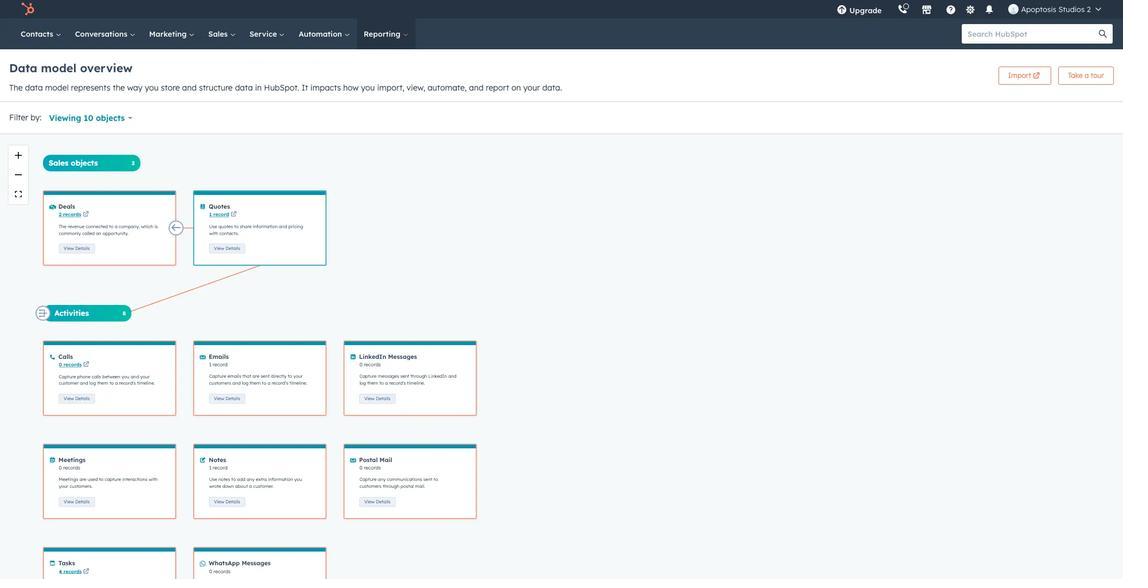 Task type: describe. For each thing, give the bounding box(es) containing it.
way
[[127, 83, 143, 93]]

take a tour
[[1068, 71, 1104, 80]]

customer
[[59, 381, 79, 387]]

view,
[[407, 83, 425, 93]]

records down deals
[[63, 212, 81, 218]]

how
[[343, 83, 359, 93]]

structure
[[199, 83, 233, 93]]

1 for emails
[[209, 362, 211, 368]]

details for notes
[[226, 500, 240, 505]]

extra
[[256, 477, 267, 483]]

about
[[235, 484, 248, 490]]

view details button for meetings
[[59, 498, 95, 508]]

details for quotes
[[226, 246, 240, 252]]

commonly
[[59, 231, 81, 236]]

phone
[[77, 374, 90, 380]]

between
[[102, 374, 120, 380]]

4
[[59, 569, 62, 575]]

tasks
[[58, 560, 75, 567]]

marketplaces image
[[922, 5, 933, 15]]

directly
[[271, 374, 287, 379]]

take a tour button
[[1059, 66, 1114, 85]]

log inside 'capture messages sent through linkedin and log them to a record's timeline.'
[[360, 381, 366, 386]]

emails
[[228, 374, 241, 379]]

import,
[[377, 83, 405, 93]]

data.
[[542, 83, 562, 93]]

view details button for linkedin messages
[[360, 394, 396, 404]]

4 records
[[59, 569, 82, 575]]

help button
[[942, 0, 961, 18]]

viewing
[[49, 113, 81, 123]]

1 record link
[[209, 212, 229, 218]]

records down calls
[[64, 362, 82, 368]]

use for notes
[[209, 477, 217, 483]]

meetings are used to capture interactions with your customers.
[[59, 477, 158, 490]]

details for postal mail
[[376, 500, 391, 505]]

are inside capture emails that are sent directly to your customers and log them to a record's timeline.
[[253, 374, 260, 379]]

to inside use notes to add any extra information you wrote down about a customer.
[[231, 477, 236, 483]]

view for linkedin messages
[[364, 396, 375, 402]]

1 data from the left
[[25, 83, 43, 93]]

details for emails
[[226, 396, 240, 402]]

hubspot.
[[264, 83, 299, 93]]

hubspot image
[[21, 2, 34, 16]]

with inside use quotes to share information and pricing with contacts.
[[209, 231, 218, 236]]

record for notes
[[213, 466, 228, 472]]

view for notes
[[214, 500, 224, 505]]

capture for emails
[[209, 374, 226, 379]]

with inside meetings are used to capture interactions with your customers.
[[149, 477, 158, 483]]

them inside capture emails that are sent directly to your customers and log them to a record's timeline.
[[250, 381, 261, 386]]

marketplaces button
[[915, 0, 939, 18]]

0 records down calls
[[59, 362, 82, 368]]

view details button for postal mail
[[360, 498, 396, 508]]

hubspot link
[[14, 2, 43, 16]]

record's inside capture phone calls between you and your customer and log them to a record's timeline.
[[119, 381, 136, 387]]

sales link
[[202, 18, 243, 49]]

linkedin messages
[[359, 353, 417, 361]]

revenue
[[68, 224, 84, 229]]

view for calls
[[64, 396, 74, 402]]

opportunity.
[[103, 231, 129, 236]]

which
[[141, 224, 153, 229]]

you inside capture phone calls between you and your customer and log them to a record's timeline.
[[122, 374, 129, 380]]

0 vertical spatial record
[[213, 212, 229, 218]]

filter
[[9, 112, 28, 123]]

a inside capture emails that are sent directly to your customers and log them to a record's timeline.
[[268, 381, 270, 386]]

view for deals
[[64, 246, 74, 252]]

0 down calls
[[59, 362, 62, 368]]

capture any communications sent to customers through postal mail.
[[360, 477, 438, 490]]

view details button for quotes
[[209, 244, 245, 254]]

wrote
[[209, 484, 221, 490]]

connected
[[86, 224, 108, 229]]

records up customers.
[[63, 466, 80, 472]]

contacts
[[21, 29, 56, 38]]

log inside capture emails that are sent directly to your customers and log them to a record's timeline.
[[242, 381, 249, 386]]

data
[[9, 61, 37, 75]]

use notes to add any extra information you wrote down about a customer.
[[209, 477, 302, 490]]

reporting
[[364, 29, 403, 38]]

studios
[[1059, 5, 1085, 14]]

records down the linkedin messages
[[364, 362, 381, 368]]

view details button for emails
[[209, 394, 245, 404]]

store
[[161, 83, 180, 93]]

postal
[[401, 484, 414, 490]]

0 for linkedin
[[360, 362, 363, 368]]

calling icon button
[[893, 2, 913, 17]]

add
[[237, 477, 246, 483]]

to inside the revenue connected to a company, which is commonly called an opportunity.
[[109, 224, 114, 229]]

by:
[[31, 112, 42, 123]]

and inside use quotes to share information and pricing with contacts.
[[279, 224, 287, 229]]

you right the 'way'
[[145, 83, 159, 93]]

0 records link
[[59, 362, 82, 368]]

view details for notes
[[214, 500, 240, 505]]

view details for postal mail
[[364, 500, 391, 505]]

sales
[[208, 29, 230, 38]]

0 for whatsapp
[[209, 569, 212, 575]]

apoptosis studios 2
[[1022, 5, 1091, 14]]

information inside use notes to add any extra information you wrote down about a customer.
[[268, 477, 293, 483]]

0 vertical spatial linkedin
[[359, 353, 386, 361]]

automation link
[[292, 18, 357, 49]]

to inside capture phone calls between you and your customer and log them to a record's timeline.
[[109, 381, 114, 387]]

help image
[[946, 5, 957, 15]]

upgrade
[[850, 6, 882, 15]]

record's inside capture emails that are sent directly to your customers and log them to a record's timeline.
[[272, 381, 288, 386]]

records down postal mail
[[364, 466, 381, 472]]

search image
[[1099, 30, 1107, 38]]

is
[[155, 224, 158, 229]]

communications
[[387, 477, 422, 483]]

are inside meetings are used to capture interactions with your customers.
[[79, 477, 86, 483]]

overview
[[80, 61, 133, 75]]

your right on
[[523, 83, 540, 93]]

a inside capture phone calls between you and your customer and log them to a record's timeline.
[[115, 381, 118, 387]]

capture
[[105, 477, 121, 483]]

0 records for postal
[[360, 466, 381, 472]]

in
[[255, 83, 262, 93]]

data model overview
[[9, 61, 133, 75]]

messages
[[378, 374, 399, 379]]

to inside use quotes to share information and pricing with contacts.
[[234, 224, 239, 229]]

apoptosis studios 2 button
[[1002, 0, 1109, 18]]

sent inside capture emails that are sent directly to your customers and log them to a record's timeline.
[[261, 374, 270, 379]]

calling icon image
[[898, 5, 908, 15]]

view details button for notes
[[209, 498, 245, 508]]

the data model represents the way you store and structure data in hubspot. it impacts how you import, view, automate, and report on your data.
[[9, 83, 562, 93]]

viewing 10 objects button
[[42, 107, 140, 130]]

it
[[302, 83, 308, 93]]

capture messages sent through linkedin and log them to a record's timeline.
[[360, 374, 457, 386]]

company,
[[119, 224, 140, 229]]

view details for meetings
[[64, 500, 90, 505]]

view for quotes
[[214, 246, 224, 252]]

details for calls
[[75, 396, 90, 402]]

1 record for notes
[[209, 466, 228, 472]]

and inside 'capture messages sent through linkedin and log them to a record's timeline.'
[[448, 374, 457, 379]]

records down whatsapp
[[214, 569, 231, 575]]

import link
[[999, 66, 1052, 85]]

0 records up customers.
[[59, 466, 80, 472]]

contacts.
[[219, 231, 239, 236]]

settings image
[[966, 5, 976, 15]]

notes
[[219, 477, 230, 483]]

log inside capture phone calls between you and your customer and log them to a record's timeline.
[[89, 381, 96, 387]]

on
[[512, 83, 521, 93]]

an
[[96, 231, 101, 236]]

a inside take a tour button
[[1085, 71, 1089, 80]]

and inside capture emails that are sent directly to your customers and log them to a record's timeline.
[[233, 381, 241, 386]]

use quotes to share information and pricing with contacts.
[[209, 224, 303, 236]]

messages for whatsapp messages
[[242, 560, 271, 567]]

view for emails
[[214, 396, 224, 402]]



Task type: locate. For each thing, give the bounding box(es) containing it.
0 vertical spatial 1
[[209, 212, 212, 218]]

record's
[[272, 381, 288, 386], [389, 381, 406, 386], [119, 381, 136, 387]]

the
[[9, 83, 23, 93], [59, 224, 66, 229]]

that
[[243, 374, 251, 379]]

view details button down 'commonly'
[[59, 244, 95, 254]]

2 horizontal spatial record's
[[389, 381, 406, 386]]

view details button for deals
[[59, 244, 95, 254]]

them inside capture phone calls between you and your customer and log them to a record's timeline.
[[97, 381, 108, 387]]

0 horizontal spatial customers
[[209, 381, 231, 386]]

10
[[84, 113, 93, 123]]

your
[[523, 83, 540, 93], [293, 374, 303, 379], [140, 374, 150, 380], [59, 484, 68, 490]]

you
[[145, 83, 159, 93], [361, 83, 375, 93], [122, 374, 129, 380], [294, 477, 302, 483]]

you inside use notes to add any extra information you wrote down about a customer.
[[294, 477, 302, 483]]

model down data model overview
[[45, 83, 69, 93]]

0 horizontal spatial data
[[25, 83, 43, 93]]

capture left messages
[[360, 374, 377, 379]]

1 vertical spatial information
[[268, 477, 293, 483]]

with
[[209, 231, 218, 236], [149, 477, 158, 483]]

1 vertical spatial meetings
[[59, 477, 78, 483]]

the up 'commonly'
[[59, 224, 66, 229]]

automate,
[[428, 83, 467, 93]]

view details down 'commonly'
[[64, 246, 90, 252]]

capture inside capture phone calls between you and your customer and log them to a record's timeline.
[[59, 374, 76, 380]]

capture inside capture emails that are sent directly to your customers and log them to a record's timeline.
[[209, 374, 226, 379]]

1 1 from the top
[[209, 212, 212, 218]]

view details for deals
[[64, 246, 90, 252]]

customers inside capture emails that are sent directly to your customers and log them to a record's timeline.
[[209, 381, 231, 386]]

1 1 record from the top
[[209, 212, 229, 218]]

interactions
[[122, 477, 147, 483]]

through down communications
[[383, 484, 399, 490]]

1 horizontal spatial any
[[378, 477, 386, 483]]

view details button down down
[[209, 498, 245, 508]]

pricing
[[289, 224, 303, 229]]

0 vertical spatial model
[[41, 61, 77, 75]]

view down emails
[[214, 396, 224, 402]]

the for the revenue connected to a company, which is commonly called an opportunity.
[[59, 224, 66, 229]]

service
[[250, 29, 279, 38]]

customer.
[[253, 484, 274, 490]]

customers inside capture any communications sent to customers through postal mail.
[[360, 484, 382, 490]]

contacts link
[[14, 18, 68, 49]]

1 vertical spatial 2
[[59, 212, 62, 218]]

record for emails
[[213, 362, 228, 368]]

view details
[[64, 246, 90, 252], [214, 246, 240, 252], [64, 396, 90, 402], [214, 396, 240, 402], [364, 396, 391, 402], [64, 500, 90, 505], [214, 500, 240, 505], [364, 500, 391, 505]]

them inside 'capture messages sent through linkedin and log them to a record's timeline.'
[[367, 381, 378, 386]]

the for the data model represents the way you store and structure data in hubspot. it impacts how you import, view, automate, and report on your data.
[[9, 83, 23, 93]]

2 vertical spatial 1
[[209, 466, 211, 472]]

1 vertical spatial the
[[59, 224, 66, 229]]

view down wrote
[[214, 500, 224, 505]]

meetings for meetings are used to capture interactions with your customers.
[[59, 477, 78, 483]]

1 vertical spatial are
[[79, 477, 86, 483]]

0 horizontal spatial any
[[247, 477, 255, 483]]

information right "share"
[[253, 224, 278, 229]]

import
[[1008, 71, 1032, 80]]

view down customers.
[[64, 500, 74, 505]]

details for meetings
[[75, 500, 90, 505]]

you right how
[[361, 83, 375, 93]]

details for deals
[[75, 246, 90, 252]]

and
[[182, 83, 197, 93], [469, 83, 484, 93], [279, 224, 287, 229], [448, 374, 457, 379], [131, 374, 139, 380], [233, 381, 241, 386], [80, 381, 88, 387]]

log down that
[[242, 381, 249, 386]]

details down emails
[[226, 396, 240, 402]]

0 for postal
[[360, 466, 363, 472]]

record
[[213, 212, 229, 218], [213, 362, 228, 368], [213, 466, 228, 472]]

the down 'data'
[[9, 83, 23, 93]]

information up customer.
[[268, 477, 293, 483]]

apoptosis
[[1022, 5, 1057, 14]]

1 vertical spatial customers
[[360, 484, 382, 490]]

1 record down 'notes' on the left bottom of the page
[[209, 466, 228, 472]]

1 for notes
[[209, 466, 211, 472]]

linkedin inside 'capture messages sent through linkedin and log them to a record's timeline.'
[[429, 374, 447, 379]]

calls
[[58, 353, 73, 361]]

capture inside 'capture messages sent through linkedin and log them to a record's timeline.'
[[360, 374, 377, 379]]

sent up mail.
[[424, 477, 432, 483]]

you right between
[[122, 374, 129, 380]]

take
[[1068, 71, 1083, 80]]

details down customers.
[[75, 500, 90, 505]]

1 record down emails
[[209, 362, 228, 368]]

0 records for linkedin
[[360, 362, 381, 368]]

1 horizontal spatial data
[[235, 83, 253, 93]]

a inside 'capture messages sent through linkedin and log them to a record's timeline.'
[[385, 381, 388, 386]]

2 horizontal spatial log
[[360, 381, 366, 386]]

capture up customer
[[59, 374, 76, 380]]

used
[[88, 477, 98, 483]]

view details button for calls
[[59, 394, 95, 404]]

1 vertical spatial with
[[149, 477, 158, 483]]

postal
[[359, 456, 378, 464]]

represents
[[71, 83, 111, 93]]

information
[[253, 224, 278, 229], [268, 477, 293, 483]]

linkedin right messages
[[429, 374, 447, 379]]

view details down capture any communications sent to customers through postal mail.
[[364, 500, 391, 505]]

through right messages
[[411, 374, 427, 379]]

model
[[41, 61, 77, 75], [45, 83, 69, 93]]

0 horizontal spatial 2
[[59, 212, 62, 218]]

1 vertical spatial 1 record
[[209, 362, 228, 368]]

0 horizontal spatial sent
[[261, 374, 270, 379]]

1 horizontal spatial them
[[250, 381, 261, 386]]

1 down quotes
[[209, 212, 212, 218]]

view details for calls
[[64, 396, 90, 402]]

notes
[[209, 456, 226, 464]]

customers down postal
[[360, 484, 382, 490]]

3 1 record from the top
[[209, 466, 228, 472]]

details down called
[[75, 246, 90, 252]]

view down capture any communications sent to customers through postal mail.
[[364, 500, 375, 505]]

capture phone calls between you and your customer and log them to a record's timeline.
[[59, 374, 155, 387]]

your right directly
[[293, 374, 303, 379]]

are
[[253, 374, 260, 379], [79, 477, 86, 483]]

1 horizontal spatial log
[[242, 381, 249, 386]]

any inside use notes to add any extra information you wrote down about a customer.
[[247, 477, 255, 483]]

1 vertical spatial model
[[45, 83, 69, 93]]

0 horizontal spatial messages
[[242, 560, 271, 567]]

messages for linkedin messages
[[388, 353, 417, 361]]

2 inside popup button
[[1087, 5, 1091, 14]]

record's inside 'capture messages sent through linkedin and log them to a record's timeline.'
[[389, 381, 406, 386]]

1 horizontal spatial with
[[209, 231, 218, 236]]

0 horizontal spatial record's
[[119, 381, 136, 387]]

0 horizontal spatial through
[[383, 484, 399, 490]]

service link
[[243, 18, 292, 49]]

2 horizontal spatial timeline.
[[407, 381, 425, 386]]

with left contacts.
[[209, 231, 218, 236]]

view down customer
[[64, 396, 74, 402]]

capture for postal mail
[[360, 477, 377, 483]]

1 use from the top
[[209, 224, 217, 229]]

1 horizontal spatial 2
[[1087, 5, 1091, 14]]

1
[[209, 212, 212, 218], [209, 362, 211, 368], [209, 466, 211, 472]]

view details button down customer
[[59, 394, 95, 404]]

deals
[[58, 203, 75, 210]]

records
[[63, 212, 81, 218], [64, 362, 82, 368], [364, 362, 381, 368], [63, 466, 80, 472], [364, 466, 381, 472], [64, 569, 82, 575], [214, 569, 231, 575]]

1 horizontal spatial sent
[[400, 374, 409, 379]]

0 vertical spatial with
[[209, 231, 218, 236]]

view details for quotes
[[214, 246, 240, 252]]

menu item
[[890, 0, 892, 18]]

any inside capture any communications sent to customers through postal mail.
[[378, 477, 386, 483]]

the revenue connected to a company, which is commonly called an opportunity.
[[59, 224, 158, 236]]

sent inside capture any communications sent to customers through postal mail.
[[424, 477, 432, 483]]

are right that
[[253, 374, 260, 379]]

filter by:
[[9, 112, 42, 123]]

capture down postal
[[360, 477, 377, 483]]

0 down the linkedin messages
[[360, 362, 363, 368]]

search button
[[1094, 24, 1113, 44]]

any down mail
[[378, 477, 386, 483]]

a inside the revenue connected to a company, which is commonly called an opportunity.
[[115, 224, 118, 229]]

information inside use quotes to share information and pricing with contacts.
[[253, 224, 278, 229]]

2 horizontal spatial sent
[[424, 477, 432, 483]]

through inside 'capture messages sent through linkedin and log them to a record's timeline.'
[[411, 374, 427, 379]]

record's down between
[[119, 381, 136, 387]]

your left customers.
[[59, 484, 68, 490]]

whatsapp messages
[[209, 560, 271, 567]]

notifications button
[[980, 0, 1000, 18]]

2 records link
[[59, 212, 81, 218]]

1 horizontal spatial customers
[[360, 484, 382, 490]]

to inside 'capture messages sent through linkedin and log them to a record's timeline.'
[[380, 381, 384, 386]]

view details down emails
[[214, 396, 240, 402]]

menu containing apoptosis studios 2
[[829, 0, 1110, 18]]

them down messages
[[367, 381, 378, 386]]

log down the linkedin messages
[[360, 381, 366, 386]]

viewing 10 objects
[[49, 113, 125, 123]]

1 record
[[209, 212, 229, 218], [209, 362, 228, 368], [209, 466, 228, 472]]

meetings inside meetings are used to capture interactions with your customers.
[[59, 477, 78, 483]]

you right extra
[[294, 477, 302, 483]]

2 data from the left
[[235, 83, 253, 93]]

view for postal mail
[[364, 500, 375, 505]]

0 records down postal
[[360, 466, 381, 472]]

0 vertical spatial through
[[411, 374, 427, 379]]

the
[[113, 83, 125, 93]]

sent left directly
[[261, 374, 270, 379]]

0 horizontal spatial with
[[149, 477, 158, 483]]

view details for emails
[[214, 396, 240, 402]]

marketing link
[[142, 18, 202, 49]]

1 vertical spatial messages
[[242, 560, 271, 567]]

capture emails that are sent directly to your customers and log them to a record's timeline.
[[209, 374, 307, 386]]

through inside capture any communications sent to customers through postal mail.
[[383, 484, 399, 490]]

1 vertical spatial record
[[213, 362, 228, 368]]

use inside use notes to add any extra information you wrote down about a customer.
[[209, 477, 217, 483]]

2 right studios
[[1087, 5, 1091, 14]]

1 horizontal spatial the
[[59, 224, 66, 229]]

1 record for emails
[[209, 362, 228, 368]]

tara schultz image
[[1009, 4, 1019, 14]]

use up wrote
[[209, 477, 217, 483]]

menu
[[829, 0, 1110, 18]]

view details button down contacts.
[[209, 244, 245, 254]]

0 up meetings are used to capture interactions with your customers.
[[59, 466, 62, 472]]

2 1 record from the top
[[209, 362, 228, 368]]

with right interactions
[[149, 477, 158, 483]]

1 horizontal spatial record's
[[272, 381, 288, 386]]

linkedin
[[359, 353, 386, 361], [429, 374, 447, 379]]

a
[[1085, 71, 1089, 80], [115, 224, 118, 229], [268, 381, 270, 386], [385, 381, 388, 386], [115, 381, 118, 387], [249, 484, 252, 490]]

2 down deals
[[59, 212, 62, 218]]

view details button down messages
[[360, 394, 396, 404]]

model right 'data'
[[41, 61, 77, 75]]

record's down directly
[[272, 381, 288, 386]]

your inside capture emails that are sent directly to your customers and log them to a record's timeline.
[[293, 374, 303, 379]]

view details button down capture any communications sent to customers through postal mail.
[[360, 498, 396, 508]]

1 horizontal spatial timeline.
[[290, 381, 307, 386]]

upgrade image
[[837, 5, 848, 15]]

to inside capture any communications sent to customers through postal mail.
[[434, 477, 438, 483]]

0 vertical spatial meetings
[[58, 456, 86, 464]]

messages up 'capture messages sent through linkedin and log them to a record's timeline.'
[[388, 353, 417, 361]]

2 vertical spatial record
[[213, 466, 228, 472]]

timeline. inside capture emails that are sent directly to your customers and log them to a record's timeline.
[[290, 381, 307, 386]]

view down 'commonly'
[[64, 246, 74, 252]]

record down quotes
[[213, 212, 229, 218]]

called
[[82, 231, 95, 236]]

customers down emails
[[209, 381, 231, 386]]

use inside use quotes to share information and pricing with contacts.
[[209, 224, 217, 229]]

details down down
[[226, 500, 240, 505]]

1 vertical spatial linkedin
[[429, 374, 447, 379]]

record down 'notes' on the left bottom of the page
[[213, 466, 228, 472]]

0 horizontal spatial linkedin
[[359, 353, 386, 361]]

view details down down
[[214, 500, 240, 505]]

1 record down quotes
[[209, 212, 229, 218]]

your right between
[[140, 374, 150, 380]]

capture left emails
[[209, 374, 226, 379]]

1 down emails
[[209, 362, 211, 368]]

0 down whatsapp
[[209, 569, 212, 575]]

0 records for whatsapp
[[209, 569, 231, 575]]

view details down contacts.
[[214, 246, 240, 252]]

whatsapp
[[209, 560, 240, 567]]

view details button down customers.
[[59, 498, 95, 508]]

records down tasks
[[64, 569, 82, 575]]

Search HubSpot search field
[[962, 24, 1103, 44]]

0 down postal
[[360, 466, 363, 472]]

0 vertical spatial information
[[253, 224, 278, 229]]

details down capture any communications sent to customers through postal mail.
[[376, 500, 391, 505]]

meetings
[[58, 456, 86, 464], [59, 477, 78, 483]]

a inside use notes to add any extra information you wrote down about a customer.
[[249, 484, 252, 490]]

1 vertical spatial 1
[[209, 362, 211, 368]]

customers.
[[70, 484, 93, 490]]

1 horizontal spatial through
[[411, 374, 427, 379]]

to inside meetings are used to capture interactions with your customers.
[[99, 477, 103, 483]]

details for linkedin messages
[[376, 396, 391, 402]]

quotes
[[209, 203, 230, 210]]

sent inside 'capture messages sent through linkedin and log them to a record's timeline.'
[[400, 374, 409, 379]]

view details button down emails
[[209, 394, 245, 404]]

automation
[[299, 29, 344, 38]]

postal mail
[[359, 456, 392, 464]]

2 1 from the top
[[209, 362, 211, 368]]

0 horizontal spatial them
[[97, 381, 108, 387]]

0 horizontal spatial log
[[89, 381, 96, 387]]

objects
[[96, 113, 125, 123]]

zoom in image
[[15, 152, 22, 159]]

data left 'in'
[[235, 83, 253, 93]]

your inside meetings are used to capture interactions with your customers.
[[59, 484, 68, 490]]

capture for linkedin messages
[[360, 374, 377, 379]]

them down calls
[[97, 381, 108, 387]]

0 records down whatsapp
[[209, 569, 231, 575]]

0 vertical spatial 1 record
[[209, 212, 229, 218]]

your inside capture phone calls between you and your customer and log them to a record's timeline.
[[140, 374, 150, 380]]

view details for linkedin messages
[[364, 396, 391, 402]]

timeline. inside 'capture messages sent through linkedin and log them to a record's timeline.'
[[407, 381, 425, 386]]

them
[[250, 381, 261, 386], [367, 381, 378, 386], [97, 381, 108, 387]]

0 horizontal spatial timeline.
[[137, 381, 155, 387]]

record down emails
[[213, 362, 228, 368]]

0 vertical spatial customers
[[209, 381, 231, 386]]

timeline. inside capture phone calls between you and your customer and log them to a record's timeline.
[[137, 381, 155, 387]]

1 any from the left
[[247, 477, 255, 483]]

conversations
[[75, 29, 130, 38]]

report
[[486, 83, 509, 93]]

1 horizontal spatial are
[[253, 374, 260, 379]]

tour
[[1091, 71, 1104, 80]]

any
[[247, 477, 255, 483], [378, 477, 386, 483]]

view for meetings
[[64, 500, 74, 505]]

1 inside 1 record link
[[209, 212, 212, 218]]

any right add
[[247, 477, 255, 483]]

1 vertical spatial through
[[383, 484, 399, 490]]

0 vertical spatial the
[[9, 83, 23, 93]]

emails
[[209, 353, 229, 361]]

0 vertical spatial use
[[209, 224, 217, 229]]

sent right messages
[[400, 374, 409, 379]]

0 vertical spatial are
[[253, 374, 260, 379]]

log down calls
[[89, 381, 96, 387]]

1 vertical spatial use
[[209, 477, 217, 483]]

data down 'data'
[[25, 83, 43, 93]]

share
[[240, 224, 252, 229]]

capture inside capture any communications sent to customers through postal mail.
[[360, 477, 377, 483]]

details down contacts.
[[226, 246, 240, 252]]

view details down customer
[[64, 396, 90, 402]]

linkedin up messages
[[359, 353, 386, 361]]

3 1 from the top
[[209, 466, 211, 472]]

0 vertical spatial 2
[[1087, 5, 1091, 14]]

settings link
[[964, 3, 978, 15]]

0 horizontal spatial the
[[9, 83, 23, 93]]

use left the quotes
[[209, 224, 217, 229]]

0 records
[[59, 362, 82, 368], [360, 362, 381, 368], [59, 466, 80, 472], [360, 466, 381, 472], [209, 569, 231, 575]]

4 records link
[[59, 569, 82, 575]]

1 horizontal spatial messages
[[388, 353, 417, 361]]

down
[[222, 484, 234, 490]]

record's down messages
[[389, 381, 406, 386]]

0 vertical spatial messages
[[388, 353, 417, 361]]

meetings for meetings
[[58, 456, 86, 464]]

use for quotes
[[209, 224, 217, 229]]

notifications image
[[985, 5, 995, 15]]

2 vertical spatial 1 record
[[209, 466, 228, 472]]

the inside the revenue connected to a company, which is commonly called an opportunity.
[[59, 224, 66, 229]]

fit view image
[[15, 191, 22, 198]]

0 horizontal spatial are
[[79, 477, 86, 483]]

details down messages
[[376, 396, 391, 402]]

conversations link
[[68, 18, 142, 49]]

2 any from the left
[[378, 477, 386, 483]]

mail
[[380, 456, 392, 464]]

2 horizontal spatial them
[[367, 381, 378, 386]]

2 use from the top
[[209, 477, 217, 483]]

1 horizontal spatial linkedin
[[429, 374, 447, 379]]

1 down 'notes' on the left bottom of the page
[[209, 466, 211, 472]]

2 records
[[59, 212, 81, 218]]

capture for calls
[[59, 374, 76, 380]]

view details down messages
[[364, 396, 391, 402]]



Task type: vqa. For each thing, say whether or not it's contained in the screenshot.
THE STEP 3 OF 3
no



